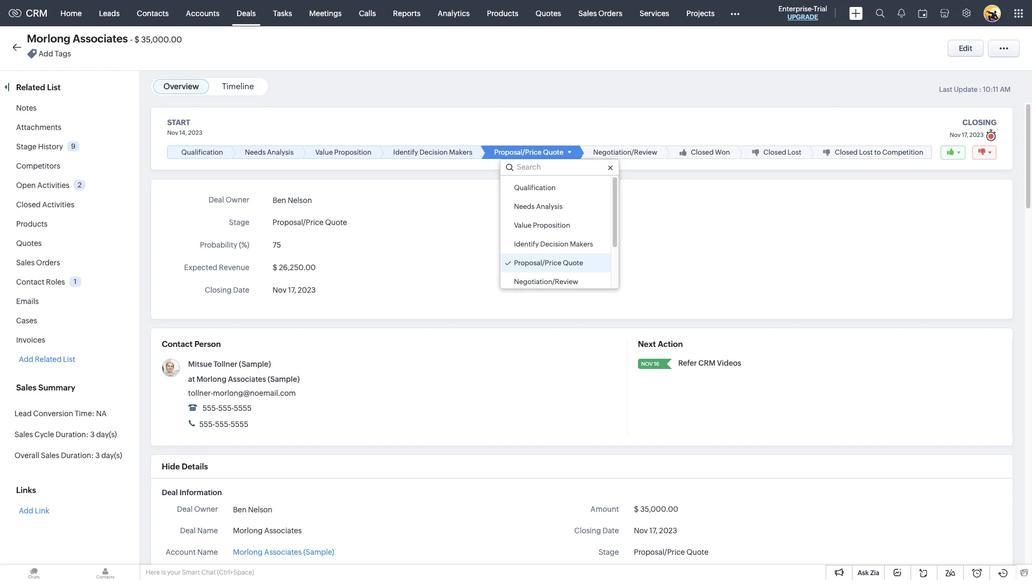 Task type: locate. For each thing, give the bounding box(es) containing it.
owner up (%)
[[226, 196, 249, 204]]

activities up closed activities on the top left of page
[[37, 181, 69, 190]]

nov inside closing nov 17, 2023
[[950, 132, 961, 138]]

morlong
[[27, 32, 70, 45], [196, 375, 227, 384], [233, 527, 263, 536], [233, 548, 263, 557]]

date down revenue
[[233, 286, 249, 295]]

555-555-5555 down the 'tollner-morlong@noemail.com' link
[[198, 420, 248, 429]]

chats image
[[0, 566, 68, 581]]

10:11
[[983, 85, 999, 94]]

1 vertical spatial products
[[16, 220, 48, 228]]

overview
[[163, 82, 199, 91]]

associates for morlong associates (sample)
[[264, 548, 302, 557]]

qualification down the search "text box"
[[514, 184, 556, 192]]

search element
[[869, 0, 891, 26]]

proposal/price quote
[[494, 148, 564, 156], [273, 218, 347, 227], [514, 259, 583, 267], [634, 548, 709, 557]]

1 vertical spatial activities
[[42, 201, 74, 209]]

morlong up "morlong associates (sample)"
[[233, 527, 263, 536]]

1 vertical spatial quotes
[[16, 239, 42, 248]]

date down amount
[[603, 527, 619, 536]]

1 vertical spatial add
[[19, 355, 33, 364]]

ben nelson up morlong associates
[[233, 506, 272, 514]]

name
[[197, 527, 218, 536], [197, 548, 218, 557]]

add down invoices "link"
[[19, 355, 33, 364]]

0 horizontal spatial $
[[134, 35, 140, 44]]

0 vertical spatial (sample)
[[239, 360, 271, 369]]

1 vertical spatial decision
[[540, 240, 569, 248]]

$ right -
[[134, 35, 140, 44]]

morlong up add tags
[[27, 32, 70, 45]]

0 vertical spatial analysis
[[267, 148, 294, 156]]

related up notes link
[[16, 83, 45, 92]]

start nov 14, 2023
[[167, 118, 202, 136]]

1 vertical spatial identify decision makers
[[514, 240, 593, 248]]

amount
[[591, 505, 619, 514]]

closing down expected revenue
[[205, 286, 232, 295]]

0 vertical spatial qualification
[[181, 148, 223, 156]]

2 lost from the left
[[859, 148, 873, 156]]

1 horizontal spatial products
[[487, 9, 518, 17]]

17, down $  35,000.00
[[650, 527, 658, 536]]

0 horizontal spatial 17,
[[288, 286, 296, 295]]

makers
[[449, 148, 473, 156], [570, 240, 593, 248]]

0 horizontal spatial orders
[[36, 259, 60, 267]]

0 vertical spatial 17,
[[962, 132, 968, 138]]

signals element
[[891, 0, 912, 26]]

conversion
[[33, 410, 73, 418]]

1 vertical spatial closing
[[574, 527, 601, 536]]

1 vertical spatial ben nelson
[[233, 506, 272, 514]]

related list
[[16, 83, 62, 92]]

0 vertical spatial 3
[[90, 431, 95, 439]]

1 vertical spatial crm
[[698, 359, 716, 368]]

0 vertical spatial nov 17, 2023
[[273, 286, 316, 295]]

closed
[[691, 148, 714, 156], [764, 148, 786, 156], [835, 148, 858, 156], [16, 201, 41, 209]]

products link down "closed activities" "link"
[[16, 220, 48, 228]]

tasks
[[273, 9, 292, 17]]

1 vertical spatial 17,
[[288, 286, 296, 295]]

expected
[[184, 263, 217, 272]]

deal owner down information
[[177, 505, 218, 514]]

1 vertical spatial proposition
[[533, 222, 570, 230]]

1 vertical spatial nelson
[[248, 506, 272, 514]]

update
[[954, 85, 978, 94]]

1 horizontal spatial closing date
[[574, 527, 619, 536]]

account name
[[166, 548, 218, 557]]

0 vertical spatial date
[[233, 286, 249, 295]]

0 horizontal spatial lost
[[788, 148, 802, 156]]

1 horizontal spatial ben nelson
[[273, 196, 312, 205]]

1 horizontal spatial nov 17, 2023
[[634, 527, 677, 536]]

ben up morlong associates
[[233, 506, 247, 514]]

2 vertical spatial add
[[19, 507, 33, 516]]

date
[[233, 286, 249, 295], [603, 527, 619, 536]]

1 lost from the left
[[788, 148, 802, 156]]

deal owner for deal name
[[177, 505, 218, 514]]

crm
[[26, 8, 48, 19], [698, 359, 716, 368]]

deal up account name
[[180, 527, 196, 536]]

0 vertical spatial deal owner
[[209, 196, 249, 204]]

nov down $  35,000.00
[[634, 527, 648, 536]]

closing date down revenue
[[205, 286, 249, 295]]

probability
[[200, 241, 237, 250]]

stage down amount
[[599, 548, 619, 557]]

related down invoices
[[35, 355, 61, 364]]

crm left home link
[[26, 8, 48, 19]]

morlong associates (sample) link for account name
[[233, 547, 334, 559]]

ben for morlong
[[233, 506, 247, 514]]

tollner-morlong@noemail.com
[[188, 389, 296, 398]]

associates up "morlong associates (sample)"
[[264, 527, 302, 536]]

stage up competitors link
[[16, 142, 37, 151]]

contact
[[16, 278, 44, 287], [162, 340, 193, 349]]

1 vertical spatial ben
[[233, 506, 247, 514]]

deal owner up probability (%)
[[209, 196, 249, 204]]

nov 17, 2023
[[273, 286, 316, 295], [634, 527, 677, 536]]

1 horizontal spatial nelson
[[288, 196, 312, 205]]

contact up "emails"
[[16, 278, 44, 287]]

closed left won
[[691, 148, 714, 156]]

videos
[[717, 359, 741, 368]]

duration: for sales cycle duration:
[[56, 431, 89, 439]]

nov left 14,
[[167, 130, 178, 136]]

0 vertical spatial 35,000.00
[[141, 35, 182, 44]]

products right analytics link
[[487, 9, 518, 17]]

1 vertical spatial analysis
[[536, 203, 563, 211]]

1 name from the top
[[197, 527, 218, 536]]

0 vertical spatial needs
[[245, 148, 266, 156]]

invoices link
[[16, 336, 45, 345]]

contacts image
[[72, 566, 139, 581]]

1 horizontal spatial contact
[[162, 340, 193, 349]]

555-555-5555 down tollner-morlong@noemail.com
[[201, 404, 252, 413]]

0 vertical spatial nelson
[[288, 196, 312, 205]]

related
[[16, 83, 45, 92], [35, 355, 61, 364]]

stage
[[16, 142, 37, 151], [229, 218, 249, 227], [599, 548, 619, 557]]

1 vertical spatial duration:
[[61, 452, 94, 460]]

1
[[74, 278, 77, 286]]

duration: down sales cycle duration: 3 day(s)
[[61, 452, 94, 460]]

identify
[[393, 148, 418, 156], [514, 240, 539, 248]]

1 vertical spatial contact
[[162, 340, 193, 349]]

(sample) for tollner
[[239, 360, 271, 369]]

name for account name
[[197, 548, 218, 557]]

morlong for morlong associates (sample)
[[233, 548, 263, 557]]

deal
[[209, 196, 224, 204], [162, 489, 178, 497], [177, 505, 193, 514], [180, 527, 196, 536]]

contact roles link
[[16, 278, 65, 287]]

1 vertical spatial identify
[[514, 240, 539, 248]]

morlong for morlong associates
[[233, 527, 263, 536]]

17, down closing
[[962, 132, 968, 138]]

closed left to on the top right of page
[[835, 148, 858, 156]]

morlong associates
[[233, 527, 302, 536]]

0 horizontal spatial nov 17, 2023
[[273, 286, 316, 295]]

14,
[[179, 130, 187, 136]]

closed right won
[[764, 148, 786, 156]]

closing down amount
[[574, 527, 601, 536]]

crm right refer
[[698, 359, 716, 368]]

qualification down 14,
[[181, 148, 223, 156]]

morlong up tollner-
[[196, 375, 227, 384]]

orders left services
[[598, 9, 622, 17]]

1 horizontal spatial qualification
[[514, 184, 556, 192]]

0 horizontal spatial value proposition
[[315, 148, 372, 156]]

2 name from the top
[[197, 548, 218, 557]]

1 vertical spatial negotiation/review
[[514, 278, 578, 286]]

revenue
[[219, 263, 249, 272]]

lost for closed lost to competition
[[859, 148, 873, 156]]

2 vertical spatial stage
[[599, 548, 619, 557]]

5555 down the 'tollner-morlong@noemail.com' link
[[234, 404, 252, 413]]

owner down information
[[194, 505, 218, 514]]

5555 down tollner-morlong@noemail.com
[[231, 420, 248, 429]]

0 vertical spatial duration:
[[56, 431, 89, 439]]

nov 17, 2023 down $  26,250.00 on the left of page
[[273, 286, 316, 295]]

add left link
[[19, 507, 33, 516]]

activities down 'open activities'
[[42, 201, 74, 209]]

3 down time:
[[90, 431, 95, 439]]

add for add link
[[19, 507, 33, 516]]

leads link
[[90, 0, 128, 26]]

0 vertical spatial products
[[487, 9, 518, 17]]

1 horizontal spatial crm
[[698, 359, 716, 368]]

1 horizontal spatial lost
[[859, 148, 873, 156]]

nov 17, 2023 down $  35,000.00
[[634, 527, 677, 536]]

$  35,000.00
[[634, 505, 678, 514]]

closing date
[[205, 286, 249, 295], [574, 527, 619, 536]]

lost
[[788, 148, 802, 156], [859, 148, 873, 156]]

sales summary
[[16, 383, 75, 392]]

closed for closed activities
[[16, 201, 41, 209]]

associates down leads link
[[73, 32, 128, 45]]

1 horizontal spatial $
[[273, 263, 277, 272]]

0 horizontal spatial needs analysis
[[245, 148, 294, 156]]

0 horizontal spatial owner
[[194, 505, 218, 514]]

0 vertical spatial identify
[[393, 148, 418, 156]]

morlong for morlong associates - $ 35,000.00
[[27, 32, 70, 45]]

refer crm videos
[[678, 359, 741, 368]]

action
[[658, 340, 683, 349]]

1 horizontal spatial negotiation/review
[[593, 148, 658, 156]]

proposition
[[334, 148, 372, 156], [533, 222, 570, 230]]

add left tags
[[39, 50, 53, 58]]

last
[[939, 85, 953, 94]]

name up chat
[[197, 548, 218, 557]]

$ left '26,250.00'
[[273, 263, 277, 272]]

smart
[[182, 569, 200, 577]]

owner
[[226, 196, 249, 204], [194, 505, 218, 514]]

competition
[[882, 148, 924, 156]]

projects link
[[678, 0, 723, 26]]

2023 down $  35,000.00
[[659, 527, 677, 536]]

0 vertical spatial negotiation/review
[[593, 148, 658, 156]]

ben nelson up 75
[[273, 196, 312, 205]]

1 vertical spatial products link
[[16, 220, 48, 228]]

list up the summary
[[63, 355, 75, 364]]

contact left person
[[162, 340, 193, 349]]

analytics
[[438, 9, 470, 17]]

3 down sales cycle duration: 3 day(s)
[[95, 452, 100, 460]]

0 horizontal spatial sales orders
[[16, 259, 60, 267]]

0 vertical spatial $
[[134, 35, 140, 44]]

duration: up overall sales duration: 3 day(s)
[[56, 431, 89, 439]]

associates for morlong associates - $ 35,000.00
[[73, 32, 128, 45]]

duration:
[[56, 431, 89, 439], [61, 452, 94, 460]]

mitsue tollner (sample) link
[[188, 360, 271, 369]]

$ right amount
[[634, 505, 639, 514]]

0 horizontal spatial crm
[[26, 8, 48, 19]]

5555
[[234, 404, 252, 413], [231, 420, 248, 429]]

accounts link
[[177, 0, 228, 26]]

refer
[[678, 359, 697, 368]]

trial
[[814, 5, 827, 13]]

attachments
[[16, 123, 61, 132]]

calls
[[359, 9, 376, 17]]

here is your smart chat (ctrl+space)
[[146, 569, 254, 577]]

2 horizontal spatial 17,
[[962, 132, 968, 138]]

add tags
[[39, 50, 71, 58]]

open activities link
[[16, 181, 69, 190]]

16
[[654, 361, 660, 367]]

1 horizontal spatial quotes link
[[527, 0, 570, 26]]

1 vertical spatial 3
[[95, 452, 100, 460]]

0 vertical spatial needs analysis
[[245, 148, 294, 156]]

closing date down amount
[[574, 527, 619, 536]]

3 for overall sales duration:
[[95, 452, 100, 460]]

nov down "last"
[[950, 132, 961, 138]]

deal owner for stage
[[209, 196, 249, 204]]

morlong associates (sample) link up tollner-morlong@noemail.com
[[196, 375, 300, 384]]

ben up 75
[[273, 196, 286, 205]]

2023 inside start nov 14, 2023
[[188, 130, 202, 136]]

2023 right 14,
[[188, 130, 202, 136]]

(sample) inside morlong associates (sample) link
[[303, 548, 334, 557]]

products link right analytics
[[478, 0, 527, 26]]

orders up roles
[[36, 259, 60, 267]]

quotes link
[[527, 0, 570, 26], [16, 239, 42, 248]]

1 horizontal spatial needs
[[514, 203, 535, 211]]

75
[[273, 241, 281, 250]]

mitsue tollner (sample)
[[188, 360, 271, 369]]

name for deal name
[[197, 527, 218, 536]]

list down add tags
[[47, 83, 61, 92]]

17, down $  26,250.00 on the left of page
[[288, 286, 296, 295]]

0 horizontal spatial negotiation/review
[[514, 278, 578, 286]]

0 vertical spatial orders
[[598, 9, 622, 17]]

closed for closed lost to competition
[[835, 148, 858, 156]]

products down "closed activities" "link"
[[16, 220, 48, 228]]

create menu image
[[849, 7, 863, 20]]

ben
[[273, 196, 286, 205], [233, 506, 247, 514]]

1 vertical spatial makers
[[570, 240, 593, 248]]

0 horizontal spatial qualification
[[181, 148, 223, 156]]

2023 down closing
[[970, 132, 984, 138]]

contacts link
[[128, 0, 177, 26]]

associates down morlong associates
[[264, 548, 302, 557]]

closing
[[205, 286, 232, 295], [574, 527, 601, 536]]

activities for closed activities
[[42, 201, 74, 209]]

stage up (%)
[[229, 218, 249, 227]]

0 horizontal spatial products link
[[16, 220, 48, 228]]

-
[[130, 35, 133, 44]]

is
[[161, 569, 166, 577]]

add for add tags
[[39, 50, 53, 58]]

at
[[188, 375, 195, 384]]

0 horizontal spatial sales orders link
[[16, 259, 60, 267]]

0 vertical spatial sales orders
[[578, 9, 622, 17]]

0 horizontal spatial 35,000.00
[[141, 35, 182, 44]]

morlong associates (sample) link down morlong associates
[[233, 547, 334, 559]]

1 horizontal spatial 17,
[[650, 527, 658, 536]]

morlong up (ctrl+space)
[[233, 548, 263, 557]]

name up account name
[[197, 527, 218, 536]]

0 vertical spatial makers
[[449, 148, 473, 156]]

identify decision makers
[[393, 148, 473, 156], [514, 240, 593, 248]]

0 vertical spatial day(s)
[[96, 431, 117, 439]]

0 vertical spatial closing
[[205, 286, 232, 295]]

last update : 10:11 am
[[939, 85, 1011, 94]]

leads
[[99, 9, 120, 17]]

0 vertical spatial add
[[39, 50, 53, 58]]

0 vertical spatial products link
[[478, 0, 527, 26]]

555-
[[203, 404, 218, 413], [218, 404, 234, 413], [199, 420, 215, 429], [215, 420, 231, 429]]

1 vertical spatial owner
[[194, 505, 218, 514]]

closed down open
[[16, 201, 41, 209]]

0 horizontal spatial contact
[[16, 278, 44, 287]]



Task type: describe. For each thing, give the bounding box(es) containing it.
overall sales duration: 3 day(s)
[[15, 452, 122, 460]]

1 horizontal spatial sales orders
[[578, 9, 622, 17]]

cases link
[[16, 317, 37, 325]]

notes
[[16, 104, 37, 112]]

Search text field
[[501, 160, 619, 175]]

ben nelson for morlong
[[233, 506, 272, 514]]

closed activities
[[16, 201, 74, 209]]

create menu element
[[843, 0, 869, 26]]

1 vertical spatial quotes link
[[16, 239, 42, 248]]

1 vertical spatial 555-555-5555
[[198, 420, 248, 429]]

accounts
[[186, 9, 220, 17]]

nelson for morlong
[[248, 506, 272, 514]]

0 horizontal spatial closing
[[205, 286, 232, 295]]

1 vertical spatial related
[[35, 355, 61, 364]]

ask
[[858, 570, 869, 577]]

notes link
[[16, 104, 37, 112]]

1 vertical spatial list
[[63, 355, 75, 364]]

0 vertical spatial identify decision makers
[[393, 148, 473, 156]]

profile image
[[984, 5, 1001, 22]]

account
[[166, 548, 196, 557]]

1 vertical spatial date
[[603, 527, 619, 536]]

emails link
[[16, 297, 39, 306]]

add for add related list
[[19, 355, 33, 364]]

reports link
[[385, 0, 429, 26]]

day(s) for sales cycle duration: 3 day(s)
[[96, 431, 117, 439]]

cases
[[16, 317, 37, 325]]

profile element
[[977, 0, 1008, 26]]

1 horizontal spatial quotes
[[536, 9, 561, 17]]

3 for sales cycle duration:
[[90, 431, 95, 439]]

invoices
[[16, 336, 45, 345]]

deal down hide
[[162, 489, 178, 497]]

services link
[[631, 0, 678, 26]]

0 vertical spatial 5555
[[234, 404, 252, 413]]

0 horizontal spatial proposition
[[334, 148, 372, 156]]

edit button
[[948, 40, 984, 57]]

time:
[[75, 410, 95, 418]]

home link
[[52, 0, 90, 26]]

lead conversion time: na
[[15, 410, 107, 418]]

1 horizontal spatial sales orders link
[[570, 0, 631, 26]]

type
[[201, 570, 218, 579]]

contact roles
[[16, 278, 65, 287]]

1 vertical spatial sales orders
[[16, 259, 60, 267]]

add related list
[[19, 355, 75, 364]]

hide details
[[162, 462, 208, 472]]

2023 down '26,250.00'
[[298, 286, 316, 295]]

meetings link
[[301, 0, 350, 26]]

tasks link
[[264, 0, 301, 26]]

0 horizontal spatial list
[[47, 83, 61, 92]]

1 vertical spatial needs analysis
[[514, 203, 563, 211]]

links
[[16, 486, 36, 495]]

person
[[194, 340, 221, 349]]

0 vertical spatial related
[[16, 83, 45, 92]]

contacts
[[137, 9, 169, 17]]

next
[[638, 340, 656, 349]]

$ for expected revenue
[[273, 263, 277, 272]]

emails
[[16, 297, 39, 306]]

deal down deal information
[[177, 505, 193, 514]]

1 horizontal spatial identify decision makers
[[514, 240, 593, 248]]

am
[[1000, 85, 1011, 94]]

timeline link
[[222, 82, 254, 91]]

1 horizontal spatial analysis
[[536, 203, 563, 211]]

lost for closed lost
[[788, 148, 802, 156]]

zia
[[870, 570, 880, 577]]

closed won
[[691, 148, 730, 156]]

1 horizontal spatial identify
[[514, 240, 539, 248]]

17, inside closing nov 17, 2023
[[962, 132, 968, 138]]

lead
[[15, 410, 32, 418]]

1 vertical spatial closing date
[[574, 527, 619, 536]]

closed activities link
[[16, 201, 74, 209]]

1 horizontal spatial makers
[[570, 240, 593, 248]]

9
[[71, 142, 75, 150]]

nov down $  26,250.00 on the left of page
[[273, 286, 287, 295]]

to
[[874, 148, 881, 156]]

calls link
[[350, 0, 385, 26]]

meetings
[[309, 9, 342, 17]]

here
[[146, 569, 160, 577]]

duration: for overall sales duration:
[[61, 452, 94, 460]]

0 horizontal spatial products
[[16, 220, 48, 228]]

contact for contact person
[[162, 340, 193, 349]]

deal up probability
[[209, 196, 224, 204]]

1 vertical spatial nov 17, 2023
[[634, 527, 677, 536]]

0 horizontal spatial quotes
[[16, 239, 42, 248]]

1 vertical spatial value
[[514, 222, 532, 230]]

0 horizontal spatial needs
[[245, 148, 266, 156]]

closed lost to competition
[[835, 148, 924, 156]]

associates up tollner-morlong@noemail.com
[[228, 375, 266, 384]]

1 vertical spatial needs
[[514, 203, 535, 211]]

ben for proposal/price
[[273, 196, 286, 205]]

1 horizontal spatial decision
[[540, 240, 569, 248]]

summary
[[38, 383, 75, 392]]

0 vertical spatial closing date
[[205, 286, 249, 295]]

2023 inside closing nov 17, 2023
[[970, 132, 984, 138]]

closed for closed lost
[[764, 148, 786, 156]]

expected revenue
[[184, 263, 249, 272]]

deal information
[[162, 489, 222, 497]]

calendar image
[[918, 9, 927, 17]]

owner for deal name
[[194, 505, 218, 514]]

deals link
[[228, 0, 264, 26]]

nelson for proposal/price
[[288, 196, 312, 205]]

competitors
[[16, 162, 60, 170]]

1 vertical spatial qualification
[[514, 184, 556, 192]]

attachments link
[[16, 123, 61, 132]]

1 vertical spatial orders
[[36, 259, 60, 267]]

add link
[[19, 507, 49, 516]]

open activities
[[16, 181, 69, 190]]

link
[[35, 507, 49, 516]]

na
[[96, 410, 107, 418]]

$  26,250.00
[[273, 263, 316, 272]]

26,250.00
[[279, 263, 316, 272]]

35,000.00 inside morlong associates - $ 35,000.00
[[141, 35, 182, 44]]

0 horizontal spatial identify
[[393, 148, 418, 156]]

tags
[[55, 50, 71, 58]]

at morlong associates (sample)
[[188, 375, 300, 384]]

stage history link
[[16, 142, 63, 151]]

ask zia
[[858, 570, 880, 577]]

contact person
[[162, 340, 221, 349]]

closed for closed won
[[691, 148, 714, 156]]

0 horizontal spatial date
[[233, 286, 249, 295]]

(%)
[[239, 241, 249, 250]]

nov inside start nov 14, 2023
[[167, 130, 178, 136]]

morlong@noemail.com
[[213, 389, 296, 398]]

0 vertical spatial value proposition
[[315, 148, 372, 156]]

0 horizontal spatial stage
[[16, 142, 37, 151]]

1 vertical spatial 35,000.00
[[640, 505, 678, 514]]

home
[[61, 9, 82, 17]]

overall
[[15, 452, 39, 460]]

contact for contact roles
[[16, 278, 44, 287]]

0 horizontal spatial analysis
[[267, 148, 294, 156]]

1 horizontal spatial orders
[[598, 9, 622, 17]]

projects
[[687, 9, 715, 17]]

1 horizontal spatial stage
[[229, 218, 249, 227]]

ben nelson for proposal/price
[[273, 196, 312, 205]]

open
[[16, 181, 36, 190]]

1 vertical spatial (sample)
[[268, 375, 300, 384]]

1 vertical spatial sales orders link
[[16, 259, 60, 267]]

associates for morlong associates
[[264, 527, 302, 536]]

enterprise-trial upgrade
[[778, 5, 827, 21]]

search image
[[876, 9, 885, 18]]

nov left 16 on the bottom
[[641, 361, 653, 367]]

timeline
[[222, 82, 254, 91]]

morlong associates (sample) link for at
[[196, 375, 300, 384]]

0 horizontal spatial decision
[[420, 148, 448, 156]]

mitsue
[[188, 360, 212, 369]]

0 vertical spatial 555-555-5555
[[201, 404, 252, 413]]

sales cycle duration: 3 day(s)
[[15, 431, 117, 439]]

0 horizontal spatial value
[[315, 148, 333, 156]]

1 horizontal spatial proposition
[[533, 222, 570, 230]]

tollner-
[[188, 389, 213, 398]]

roles
[[46, 278, 65, 287]]

won
[[715, 148, 730, 156]]

details
[[182, 462, 208, 472]]

analytics link
[[429, 0, 478, 26]]

1 horizontal spatial closing
[[574, 527, 601, 536]]

morlong associates (sample)
[[233, 548, 334, 557]]

hide details link
[[162, 462, 208, 472]]

deals
[[237, 9, 256, 17]]

edit
[[959, 44, 973, 53]]

reports
[[393, 9, 421, 17]]

1 vertical spatial 5555
[[231, 420, 248, 429]]

start
[[167, 118, 190, 127]]

1 horizontal spatial products link
[[478, 0, 527, 26]]

0 horizontal spatial makers
[[449, 148, 473, 156]]

day(s) for overall sales duration: 3 day(s)
[[101, 452, 122, 460]]

(ctrl+space)
[[217, 569, 254, 577]]

stage history
[[16, 142, 63, 151]]

0 vertical spatial crm
[[26, 8, 48, 19]]

$ inside morlong associates - $ 35,000.00
[[134, 35, 140, 44]]

probability (%)
[[200, 241, 249, 250]]

$ for amount
[[634, 505, 639, 514]]

signals image
[[898, 9, 905, 18]]

activities for open activities
[[37, 181, 69, 190]]

owner for stage
[[226, 196, 249, 204]]

tollner-morlong@noemail.com link
[[188, 389, 296, 398]]

(sample) for associates
[[303, 548, 334, 557]]

1 horizontal spatial value proposition
[[514, 222, 570, 230]]



Task type: vqa. For each thing, say whether or not it's contained in the screenshot.
topmost source
no



